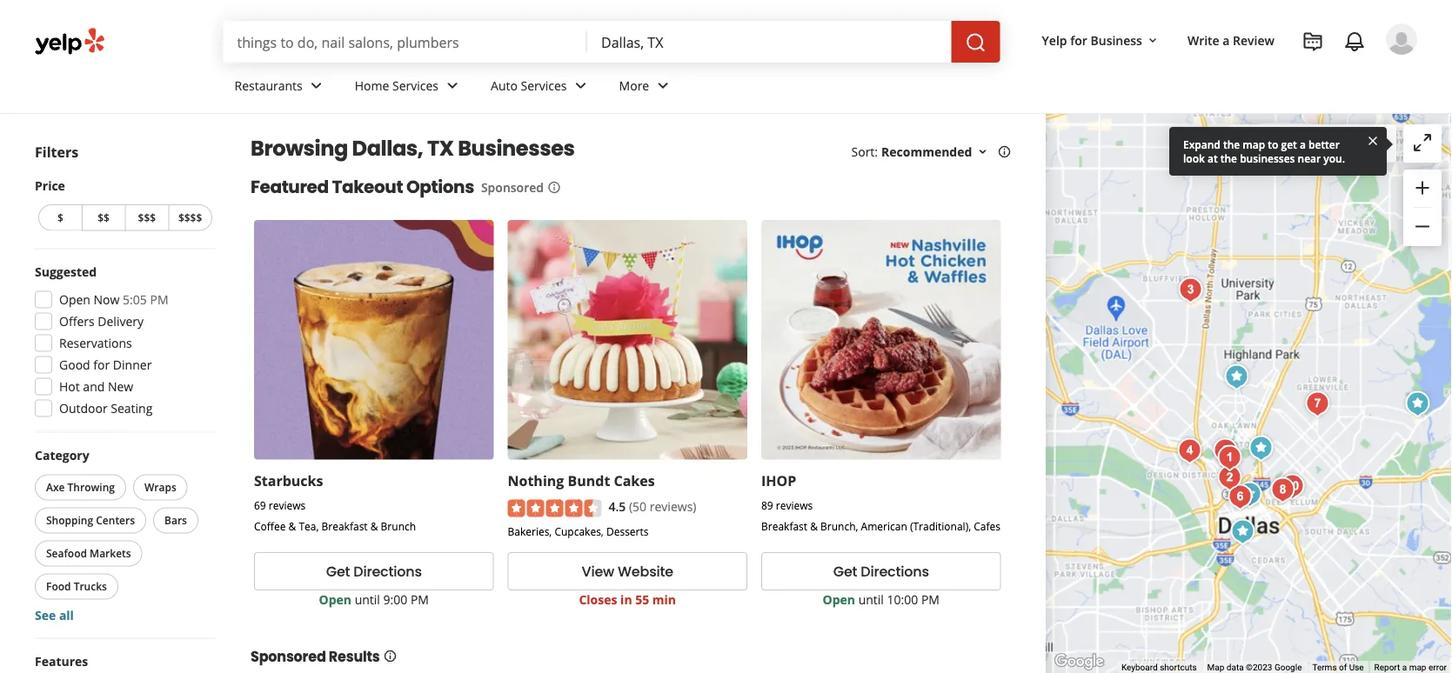 Task type: vqa. For each thing, say whether or not it's contained in the screenshot.
"for" in the Yelp for Business BUTTON
no



Task type: describe. For each thing, give the bounding box(es) containing it.
trucks
[[74, 580, 107, 594]]

search as map moves
[[1263, 136, 1386, 152]]

map
[[1207, 663, 1225, 673]]

featured
[[251, 175, 329, 199]]

browsing
[[251, 134, 348, 163]]

filters
[[35, 143, 78, 161]]

nothing bundt cakes
[[508, 471, 655, 490]]

seafood markets button
[[35, 541, 142, 567]]

auto
[[491, 77, 518, 94]]

until for ihop
[[859, 591, 884, 608]]

nothing bundt cakes link
[[508, 471, 655, 490]]

16 info v2 image for browsing dallas, tx businesses
[[998, 145, 1011, 159]]

cupcakes,
[[555, 524, 604, 539]]

services for home services
[[392, 77, 439, 94]]

report
[[1375, 663, 1400, 673]]

new
[[108, 379, 133, 395]]

featured takeout options
[[251, 175, 474, 199]]

food trucks button
[[35, 574, 118, 600]]

4.5 (50 reviews)
[[609, 499, 697, 515]]

map for moves
[[1320, 136, 1346, 152]]

open until 9:00 pm
[[319, 591, 429, 608]]

pm inside group
[[150, 292, 168, 308]]

to
[[1268, 137, 1279, 151]]

keyboard shortcuts button
[[1122, 662, 1197, 674]]

throwing
[[68, 480, 115, 495]]

terry black's barbecue image
[[1275, 469, 1310, 504]]

for for good
[[93, 357, 110, 373]]

sort:
[[851, 143, 878, 160]]

reviews)
[[650, 499, 697, 515]]

cakes
[[614, 471, 655, 490]]

outdoor
[[59, 400, 108, 417]]

google
[[1275, 663, 1302, 673]]

hot
[[59, 379, 80, 395]]

24 chevron down v2 image
[[306, 75, 327, 96]]

starbucks
[[254, 471, 323, 490]]

outdoor seating
[[59, 400, 153, 417]]

cafes
[[974, 520, 1001, 534]]

pm for ihop
[[921, 591, 940, 608]]

$$$$ button
[[168, 204, 212, 231]]

services for auto services
[[521, 77, 567, 94]]

group containing category
[[31, 447, 216, 624]]

get for starbucks
[[326, 562, 350, 582]]

view website link
[[508, 552, 747, 591]]

dallas,
[[352, 134, 423, 163]]

meso maya comida y copas image
[[1213, 461, 1248, 496]]

features
[[35, 654, 88, 670]]

and
[[83, 379, 105, 395]]

shortcuts
[[1160, 663, 1197, 673]]

©2023
[[1246, 663, 1273, 673]]

yelp for business button
[[1035, 24, 1167, 56]]

see all button
[[35, 607, 74, 624]]

alamo drafthouse cinema cedars image
[[1226, 515, 1261, 550]]

in
[[621, 591, 632, 608]]

tea,
[[299, 520, 319, 534]]

write a review link
[[1181, 24, 1282, 56]]

5:05
[[123, 292, 147, 308]]

$$
[[98, 211, 110, 225]]

options
[[406, 175, 474, 199]]

good
[[59, 357, 90, 373]]

browsing dallas, tx businesses
[[251, 134, 575, 163]]

pecan lodge image
[[1266, 473, 1301, 508]]

ihop link
[[761, 471, 796, 490]]

ruby a. image
[[1386, 23, 1418, 55]]

wabi house image
[[1301, 387, 1335, 422]]

directions for ihop
[[861, 562, 929, 582]]

get
[[1281, 137, 1297, 151]]

american
[[861, 520, 907, 534]]

good for dinner
[[59, 357, 152, 373]]

0 vertical spatial group
[[1404, 170, 1442, 246]]

starbucks image
[[1233, 477, 1268, 512]]

as
[[1304, 136, 1317, 152]]

all
[[59, 607, 74, 624]]

expand the map to get a better look at the businesses near you. tooltip
[[1170, 127, 1387, 176]]

& for ihop
[[810, 520, 818, 534]]

auto services link
[[477, 63, 605, 113]]

sponsored for sponsored results
[[251, 647, 326, 666]]

Find text field
[[237, 32, 573, 51]]

breakfast inside starbucks 69 reviews coffee & tea, breakfast & brunch
[[322, 520, 368, 534]]

rise soufflé - dallas image
[[1174, 273, 1208, 308]]

restaurants link
[[221, 63, 341, 113]]

businesses
[[1240, 151, 1295, 165]]

data
[[1227, 663, 1244, 673]]

price
[[35, 177, 65, 194]]

terms of use
[[1313, 663, 1364, 673]]

results
[[329, 647, 380, 666]]

24 chevron down v2 image for more
[[653, 75, 674, 96]]

takeout
[[332, 175, 403, 199]]

report a map error link
[[1375, 663, 1447, 673]]

food trucks
[[46, 580, 107, 594]]

16 chevron down v2 image
[[1146, 34, 1160, 48]]

business
[[1091, 32, 1142, 48]]

close image
[[1366, 133, 1380, 148]]

use
[[1349, 663, 1364, 673]]

expand map image
[[1412, 132, 1433, 153]]

restaurants
[[235, 77, 303, 94]]

pm for starbucks
[[411, 591, 429, 608]]

axe
[[46, 480, 65, 495]]

write a review
[[1188, 32, 1275, 48]]

16 info v2 image for featured takeout options
[[547, 180, 561, 194]]

centers
[[96, 513, 135, 528]]

delivery
[[98, 313, 144, 330]]

open for starbucks
[[319, 591, 352, 608]]

seafood
[[46, 546, 87, 561]]

a inside the expand the map to get a better look at the businesses near you.
[[1300, 137, 1306, 151]]

reviews for starbucks
[[269, 498, 306, 513]]

closes in 55 min
[[579, 591, 676, 608]]

keyboard
[[1122, 663, 1158, 673]]

monarch image
[[1223, 480, 1258, 515]]

more
[[619, 77, 649, 94]]

dinner
[[113, 357, 152, 373]]

open for ihop
[[823, 591, 855, 608]]

directions for starbucks
[[354, 562, 422, 582]]

home
[[355, 77, 389, 94]]

desserts
[[606, 524, 649, 539]]

none field find
[[237, 32, 573, 51]]

auto services
[[491, 77, 567, 94]]

expand the map to get a better look at the businesses near you.
[[1183, 137, 1345, 165]]

yelp
[[1042, 32, 1067, 48]]

notifications image
[[1344, 31, 1365, 52]]

$$$
[[138, 211, 156, 225]]



Task type: locate. For each thing, give the bounding box(es) containing it.
0 horizontal spatial reviews
[[269, 498, 306, 513]]

wraps
[[144, 480, 176, 495]]

open now 5:05 pm
[[59, 292, 168, 308]]

the
[[1223, 137, 1240, 151], [1221, 151, 1237, 165]]

food
[[46, 580, 71, 594]]

map inside the expand the map to get a better look at the businesses near you.
[[1243, 137, 1265, 151]]

16 info v2 image right 16 chevron down v2 image
[[998, 145, 1011, 159]]

brunch,
[[821, 520, 858, 534]]

0 horizontal spatial a
[[1223, 32, 1230, 48]]

wraps button
[[133, 475, 188, 501]]

1 until from the left
[[355, 591, 380, 608]]

tx
[[427, 134, 454, 163]]

1 get directions from the left
[[326, 562, 422, 582]]

business categories element
[[221, 63, 1418, 113]]

keyboard shortcuts
[[1122, 663, 1197, 673]]

get directions up open until 9:00 pm
[[326, 562, 422, 582]]

seating
[[111, 400, 153, 417]]

1 breakfast from the left
[[322, 520, 368, 534]]

services right auto at the top
[[521, 77, 567, 94]]

reviews right "89" on the right bottom
[[776, 498, 813, 513]]

sponsored results
[[251, 647, 380, 666]]

0 vertical spatial sponsored
[[481, 179, 544, 195]]

map for error
[[1409, 663, 1427, 673]]

recommended
[[882, 143, 972, 160]]

nothing bundt cakes image
[[1220, 360, 1255, 395]]

offers delivery
[[59, 313, 144, 330]]

get directions for starbucks
[[326, 562, 422, 582]]

get directions link
[[254, 552, 494, 591], [761, 552, 1001, 591]]

24 chevron down v2 image for home services
[[442, 75, 463, 96]]

projects image
[[1303, 31, 1324, 52]]

2 horizontal spatial a
[[1403, 663, 1407, 673]]

ihop
[[761, 471, 796, 490]]

review
[[1233, 32, 1275, 48]]

1 horizontal spatial 16 info v2 image
[[547, 180, 561, 194]]

24 chevron down v2 image right more
[[653, 75, 674, 96]]

0 horizontal spatial pm
[[150, 292, 168, 308]]

none field up business categories "element"
[[601, 32, 938, 51]]

get directions up open until 10:00 pm
[[833, 562, 929, 582]]

$$ button
[[82, 204, 125, 231]]

0 horizontal spatial open
[[59, 292, 90, 308]]

2 get from the left
[[833, 562, 857, 582]]

reviews down starbucks
[[269, 498, 306, 513]]

24 chevron down v2 image
[[442, 75, 463, 96], [570, 75, 591, 96], [653, 75, 674, 96]]

1 horizontal spatial for
[[1070, 32, 1088, 48]]

get for ihop
[[833, 562, 857, 582]]

1 horizontal spatial services
[[521, 77, 567, 94]]

shopping
[[46, 513, 93, 528]]

1 reviews from the left
[[269, 498, 306, 513]]

2 services from the left
[[521, 77, 567, 94]]

until left the "9:00"
[[355, 591, 380, 608]]

1 horizontal spatial get directions link
[[761, 552, 1001, 591]]

0 horizontal spatial breakfast
[[322, 520, 368, 534]]

2 horizontal spatial open
[[823, 591, 855, 608]]

$$$$
[[178, 211, 202, 225]]

ihop image
[[1401, 387, 1436, 422]]

1 horizontal spatial map
[[1320, 136, 1346, 152]]

2 breakfast from the left
[[761, 520, 808, 534]]

for right yelp
[[1070, 32, 1088, 48]]

reviews for ihop
[[776, 498, 813, 513]]

$ button
[[38, 204, 82, 231]]

0 horizontal spatial sponsored
[[251, 647, 326, 666]]

bakeries,
[[508, 524, 552, 539]]

services inside the 'auto services' link
[[521, 77, 567, 94]]

24 chevron down v2 image right auto services
[[570, 75, 591, 96]]

starbucks link
[[254, 471, 323, 490]]

breakfast
[[322, 520, 368, 534], [761, 520, 808, 534]]

1 horizontal spatial get directions
[[833, 562, 929, 582]]

price group
[[35, 177, 216, 235]]

a for write
[[1223, 32, 1230, 48]]

0 horizontal spatial until
[[355, 591, 380, 608]]

pm right the "9:00"
[[411, 591, 429, 608]]

69
[[254, 498, 266, 513]]

pm
[[150, 292, 168, 308], [411, 591, 429, 608], [921, 591, 940, 608]]

search image
[[966, 32, 986, 53]]

sponsored
[[481, 179, 544, 195], [251, 647, 326, 666]]

more link
[[605, 63, 688, 113]]

2 reviews from the left
[[776, 498, 813, 513]]

seafood markets
[[46, 546, 131, 561]]

services
[[392, 77, 439, 94], [521, 77, 567, 94]]

& left brunch,
[[810, 520, 818, 534]]

0 horizontal spatial 16 info v2 image
[[383, 649, 397, 663]]

website
[[618, 562, 674, 582]]

1 horizontal spatial pm
[[411, 591, 429, 608]]

open
[[59, 292, 90, 308], [319, 591, 352, 608], [823, 591, 855, 608]]

get up open until 10:00 pm
[[833, 562, 857, 582]]

1 horizontal spatial reviews
[[776, 498, 813, 513]]

map region
[[879, 104, 1452, 674]]

16 info v2 image down 'businesses'
[[547, 180, 561, 194]]

map for to
[[1243, 137, 1265, 151]]

uchi image
[[1208, 434, 1243, 469]]

view
[[582, 562, 614, 582]]

0 horizontal spatial directions
[[354, 562, 422, 582]]

24 chevron down v2 image inside the 'auto services' link
[[570, 75, 591, 96]]

1 directions from the left
[[354, 562, 422, 582]]

1 horizontal spatial directions
[[861, 562, 929, 582]]

map right the as
[[1320, 136, 1346, 152]]

directions up the "9:00"
[[354, 562, 422, 582]]

1 horizontal spatial sponsored
[[481, 179, 544, 195]]

2 vertical spatial group
[[31, 447, 216, 624]]

get directions link for ihop
[[761, 552, 1001, 591]]

a right report
[[1403, 663, 1407, 673]]

0 vertical spatial for
[[1070, 32, 1088, 48]]

1 24 chevron down v2 image from the left
[[442, 75, 463, 96]]

get directions link for starbucks
[[254, 552, 494, 591]]

google image
[[1051, 651, 1108, 674]]

9:00
[[383, 591, 407, 608]]

pm right 5:05
[[150, 292, 168, 308]]

24 chevron down v2 image for auto services
[[570, 75, 591, 96]]

2 get directions link from the left
[[761, 552, 1001, 591]]

$
[[57, 211, 63, 225]]

closes
[[579, 591, 617, 608]]

2 horizontal spatial &
[[810, 520, 818, 534]]

reviews inside starbucks 69 reviews coffee & tea, breakfast & brunch
[[269, 498, 306, 513]]

map
[[1320, 136, 1346, 152], [1243, 137, 1265, 151], [1409, 663, 1427, 673]]

0 horizontal spatial &
[[289, 520, 296, 534]]

for inside group
[[93, 357, 110, 373]]

1 none field from the left
[[237, 32, 573, 51]]

breakfast right tea, on the left
[[322, 520, 368, 534]]

open up offers on the left top of the page
[[59, 292, 90, 308]]

yelp for business
[[1042, 32, 1142, 48]]

sixty vines image
[[1213, 441, 1248, 476]]

1 horizontal spatial breakfast
[[761, 520, 808, 534]]

2 24 chevron down v2 image from the left
[[570, 75, 591, 96]]

0 horizontal spatial get directions
[[326, 562, 422, 582]]

open left the "9:00"
[[319, 591, 352, 608]]

1 vertical spatial 16 info v2 image
[[547, 180, 561, 194]]

offers
[[59, 313, 95, 330]]

reviews inside ihop 89 reviews breakfast & brunch, american (traditional), cafes
[[776, 498, 813, 513]]

markets
[[90, 546, 131, 561]]

None field
[[237, 32, 573, 51], [601, 32, 938, 51]]

1 horizontal spatial until
[[859, 591, 884, 608]]

none field near
[[601, 32, 938, 51]]

& for starbucks
[[289, 520, 296, 534]]

0 vertical spatial a
[[1223, 32, 1230, 48]]

3 24 chevron down v2 image from the left
[[653, 75, 674, 96]]

1 get from the left
[[326, 562, 350, 582]]

2 horizontal spatial map
[[1409, 663, 1427, 673]]

1 horizontal spatial none field
[[601, 32, 938, 51]]

2 get directions from the left
[[833, 562, 929, 582]]

min
[[653, 591, 676, 608]]

2 & from the left
[[370, 520, 378, 534]]

reviews
[[269, 498, 306, 513], [776, 498, 813, 513]]

24 chevron down v2 image inside home services link
[[442, 75, 463, 96]]

group
[[1404, 170, 1442, 246], [30, 263, 216, 422], [31, 447, 216, 624]]

None search field
[[223, 21, 1004, 63]]

at
[[1208, 151, 1218, 165]]

sponsored down 'businesses'
[[481, 179, 544, 195]]

home services link
[[341, 63, 477, 113]]

1 horizontal spatial a
[[1300, 137, 1306, 151]]

for for yelp
[[1070, 32, 1088, 48]]

a right get
[[1300, 137, 1306, 151]]

0 horizontal spatial map
[[1243, 137, 1265, 151]]

get up open until 9:00 pm
[[326, 562, 350, 582]]

4.5 star rating image
[[508, 500, 602, 517]]

a right the write
[[1223, 32, 1230, 48]]

0 horizontal spatial get directions link
[[254, 552, 494, 591]]

pm right the 10:00
[[921, 591, 940, 608]]

16 info v2 image right results
[[383, 649, 397, 663]]

sponsored for sponsored
[[481, 179, 544, 195]]

for up hot and new
[[93, 357, 110, 373]]

1 & from the left
[[289, 520, 296, 534]]

until left the 10:00
[[859, 591, 884, 608]]

error
[[1429, 663, 1447, 673]]

24 chevron down v2 image inside more link
[[653, 75, 674, 96]]

starbucks image
[[1244, 431, 1279, 466]]

breakfast down "89" on the right bottom
[[761, 520, 808, 534]]

until for starbucks
[[355, 591, 380, 608]]

hot and new
[[59, 379, 133, 395]]

0 horizontal spatial 24 chevron down v2 image
[[442, 75, 463, 96]]

shopping centers
[[46, 513, 135, 528]]

2 vertical spatial a
[[1403, 663, 1407, 673]]

get directions link up open until 9:00 pm
[[254, 552, 494, 591]]

a for report
[[1403, 663, 1407, 673]]

2 horizontal spatial 24 chevron down v2 image
[[653, 75, 674, 96]]

services right the home
[[392, 77, 439, 94]]

Near text field
[[601, 32, 938, 51]]

& left tea, on the left
[[289, 520, 296, 534]]

expand
[[1183, 137, 1221, 151]]

55
[[635, 591, 649, 608]]

shopping centers button
[[35, 508, 146, 534]]

map data ©2023 google
[[1207, 663, 1302, 673]]

&
[[289, 520, 296, 534], [370, 520, 378, 534], [810, 520, 818, 534]]

0 horizontal spatial none field
[[237, 32, 573, 51]]

view website
[[582, 562, 674, 582]]

(50
[[629, 499, 647, 515]]

0 horizontal spatial for
[[93, 357, 110, 373]]

user actions element
[[1028, 22, 1442, 129]]

none field up home services
[[237, 32, 573, 51]]

zoom in image
[[1412, 177, 1433, 198]]

2 horizontal spatial pm
[[921, 591, 940, 608]]

directions up the 10:00
[[861, 562, 929, 582]]

get directions
[[326, 562, 422, 582], [833, 562, 929, 582]]

a
[[1223, 32, 1230, 48], [1300, 137, 1306, 151], [1403, 663, 1407, 673]]

map left to
[[1243, 137, 1265, 151]]

2 vertical spatial 16 info v2 image
[[383, 649, 397, 663]]

meddlesome moth image
[[1173, 434, 1208, 469]]

1 vertical spatial for
[[93, 357, 110, 373]]

map left error
[[1409, 663, 1427, 673]]

1 vertical spatial sponsored
[[251, 647, 326, 666]]

bundt
[[568, 471, 610, 490]]

1 vertical spatial group
[[30, 263, 216, 422]]

0 horizontal spatial services
[[392, 77, 439, 94]]

home services
[[355, 77, 439, 94]]

directions
[[354, 562, 422, 582], [861, 562, 929, 582]]

starbucks 69 reviews coffee & tea, breakfast & brunch
[[254, 471, 416, 534]]

2 directions from the left
[[861, 562, 929, 582]]

$$$ button
[[125, 204, 168, 231]]

get directions for ihop
[[833, 562, 929, 582]]

& inside ihop 89 reviews breakfast & brunch, american (traditional), cafes
[[810, 520, 818, 534]]

of
[[1339, 663, 1347, 673]]

zoom out image
[[1412, 216, 1433, 237]]

0 vertical spatial 16 info v2 image
[[998, 145, 1011, 159]]

businesses
[[458, 134, 575, 163]]

1 horizontal spatial &
[[370, 520, 378, 534]]

2 horizontal spatial 16 info v2 image
[[998, 145, 1011, 159]]

group containing suggested
[[30, 263, 216, 422]]

89
[[761, 498, 773, 513]]

get directions link up open until 10:00 pm
[[761, 552, 1001, 591]]

1 get directions link from the left
[[254, 552, 494, 591]]

16 info v2 image
[[998, 145, 1011, 159], [547, 180, 561, 194], [383, 649, 397, 663]]

recommended button
[[882, 143, 990, 160]]

brunch
[[381, 520, 416, 534]]

3 & from the left
[[810, 520, 818, 534]]

2 until from the left
[[859, 591, 884, 608]]

report a map error
[[1375, 663, 1447, 673]]

24 chevron down v2 image left auto at the top
[[442, 75, 463, 96]]

for inside button
[[1070, 32, 1088, 48]]

0 horizontal spatial get
[[326, 562, 350, 582]]

services inside home services link
[[392, 77, 439, 94]]

1 vertical spatial a
[[1300, 137, 1306, 151]]

bars
[[164, 513, 187, 528]]

1 services from the left
[[392, 77, 439, 94]]

sponsored left results
[[251, 647, 326, 666]]

1 horizontal spatial 24 chevron down v2 image
[[570, 75, 591, 96]]

breakfast inside ihop 89 reviews breakfast & brunch, american (traditional), cafes
[[761, 520, 808, 534]]

2 none field from the left
[[601, 32, 938, 51]]

10:00
[[887, 591, 918, 608]]

open left the 10:00
[[823, 591, 855, 608]]

reservations
[[59, 335, 132, 352]]

1 horizontal spatial open
[[319, 591, 352, 608]]

(traditional),
[[910, 520, 971, 534]]

open inside group
[[59, 292, 90, 308]]

& left brunch
[[370, 520, 378, 534]]

1 horizontal spatial get
[[833, 562, 857, 582]]

16 chevron down v2 image
[[976, 145, 990, 159]]



